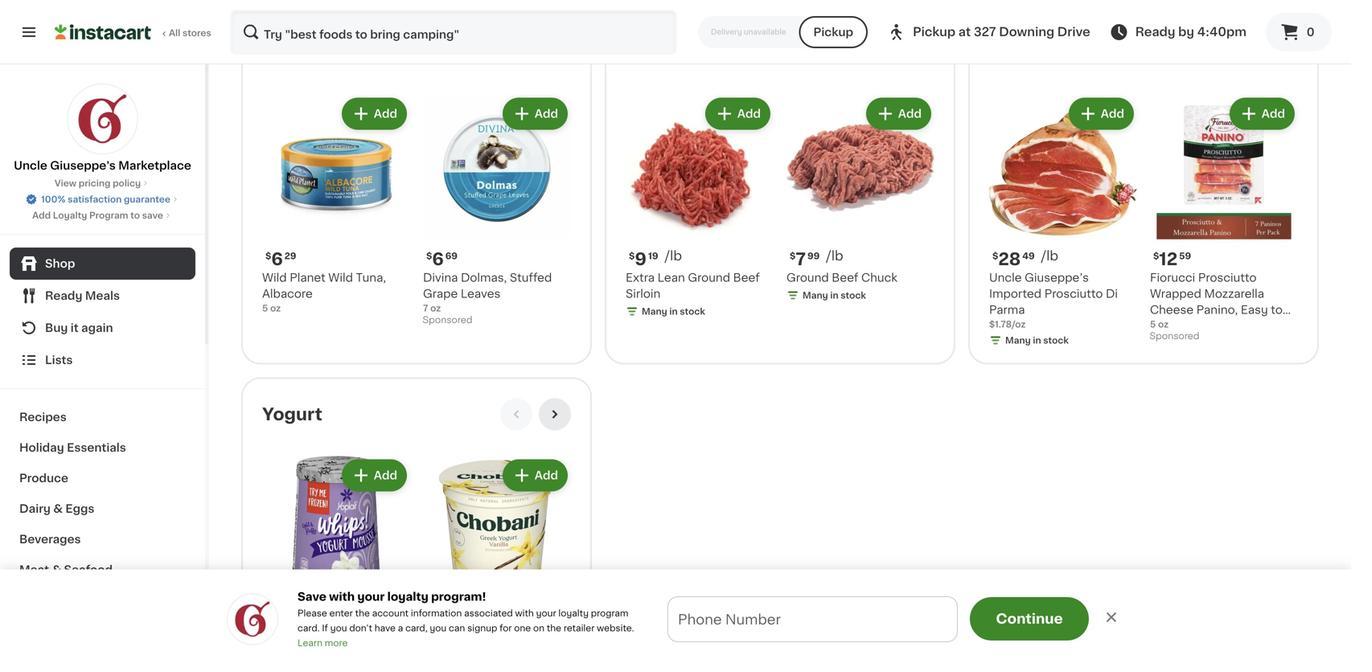Task type: describe. For each thing, give the bounding box(es) containing it.
packets,
[[1185, 321, 1232, 332]]

it
[[71, 323, 79, 334]]

$1.78/oz
[[989, 320, 1026, 329]]

stock inside "button"
[[680, 10, 705, 19]]

1 vertical spatial loyalty
[[559, 609, 589, 618]]

$50.00
[[790, 624, 840, 637]]

ready for ready meals
[[45, 290, 82, 302]]

vegetables
[[470, 23, 534, 34]]

a
[[398, 624, 403, 633]]

many inside "button"
[[642, 10, 667, 19]]

add loyalty program to save link
[[32, 209, 173, 222]]

1 vertical spatial uncle giuseppe's marketplace logo image
[[227, 594, 278, 645]]

beef down the $7.99 per pound element
[[832, 272, 859, 284]]

mini
[[823, 0, 847, 2]]

add button for uncle giuseppe's imported prosciutto di parma
[[1070, 99, 1133, 128]]

monte
[[445, 0, 482, 2]]

0 horizontal spatial holiday
[[19, 442, 64, 454]]

pickup for pickup at 327 downing drive
[[913, 26, 956, 38]]

pickup at 327 downing drive button
[[887, 10, 1091, 55]]

uncle for uncle giuseppe's imported prosciutto di parma $1.78/oz
[[989, 272, 1022, 284]]

uncle giuseppe's marketplace
[[14, 160, 191, 171]]

yogurt link
[[262, 405, 322, 424]]

if
[[322, 624, 328, 633]]

ready for ready by 4:40pm
[[1136, 26, 1176, 38]]

beef inside italian mini beef sirloin meatballs
[[850, 0, 877, 2]]

wild planet wild tuna, albacore 5 oz
[[262, 272, 386, 313]]

view pricing policy
[[55, 179, 141, 188]]

19
[[648, 252, 658, 261]]

website.
[[597, 624, 634, 633]]

$5
[[569, 624, 587, 637]]

add button for wild planet wild tuna, albacore
[[343, 99, 405, 128]]

guarantee
[[124, 195, 170, 204]]

information
[[411, 609, 462, 618]]

dairy
[[19, 504, 51, 515]]

beef inside extra lean ground beef sirloin
[[733, 272, 760, 284]]

continue
[[996, 612, 1063, 626]]

buy
[[45, 323, 68, 334]]

stuffed
[[510, 272, 552, 284]]

resealable
[[1235, 321, 1298, 332]]

12
[[1159, 251, 1178, 268]]

oz inside product group
[[1158, 320, 1169, 329]]

del
[[423, 0, 442, 2]]

seafood
[[64, 565, 113, 576]]

$ 6 29
[[265, 251, 296, 268]]

by
[[1179, 26, 1195, 38]]

uncle for uncle giuseppe's marketplace
[[14, 160, 47, 171]]

view pricing policy link
[[55, 177, 151, 190]]

meat & seafood
[[19, 565, 113, 576]]

qualify.
[[861, 624, 912, 637]]

2 wild from the left
[[328, 272, 353, 284]]

ready by 4:40pm
[[1136, 26, 1247, 38]]

2 ground from the left
[[787, 272, 829, 284]]

yogurt for 1
[[314, 651, 351, 660]]

pricing
[[79, 179, 111, 188]]

on
[[533, 624, 545, 633]]

lean
[[658, 272, 685, 284]]

beverages link
[[10, 524, 195, 555]]

blended
[[513, 634, 560, 646]]

add button for chobani vanilla blended non-fat greek yogurt
[[504, 461, 566, 490]]

buy it again link
[[10, 312, 195, 344]]

off
[[590, 624, 611, 637]]

divina dolmas, stuffed grape leaves 7 oz
[[423, 272, 552, 313]]

add button for ground beef chuck
[[868, 99, 930, 128]]

again
[[81, 323, 113, 334]]

leaves
[[461, 289, 501, 300]]

sponsored badge image for 6
[[423, 316, 472, 326]]

$ for $ 1 yoplait whips vanilla flavored yogurt mouss
[[265, 614, 271, 623]]

account
[[372, 609, 409, 618]]

add inside treatment tracker modal dialog
[[759, 624, 787, 637]]

chobani vanilla blended non-fat greek yogurt
[[423, 634, 560, 660]]

2 $1.07/oz from the left
[[1150, 23, 1187, 32]]

please
[[298, 609, 327, 618]]

product group containing 12
[[1150, 95, 1298, 348]]

add button for yoplait whips vanilla flavored yogurt mouss
[[343, 461, 405, 490]]

fat
[[451, 651, 469, 660]]

1
[[271, 613, 279, 630]]

non-
[[423, 651, 451, 660]]

$ 7 39
[[426, 613, 456, 630]]

produce
[[19, 473, 68, 484]]

meat & seafood link
[[10, 555, 195, 586]]

327
[[974, 26, 996, 38]]

extra lean ground beef sirloin
[[626, 272, 760, 300]]

ready by 4:40pm link
[[1110, 23, 1247, 42]]

buy it again
[[45, 323, 113, 334]]

prosciutto inside fiorucci prosciutto wrapped mozzarella cheese panino,  easy to open packets,  resealable package
[[1198, 272, 1257, 284]]

100% satisfaction guarantee button
[[25, 190, 180, 206]]

chuck
[[861, 272, 898, 284]]

redeem button
[[925, 618, 1002, 644]]

Phone Number text field
[[668, 597, 957, 642]]

program
[[89, 211, 128, 220]]

1 wild from the left
[[262, 272, 287, 284]]

dolmas,
[[461, 272, 507, 284]]

$ 12 59
[[1154, 251, 1191, 268]]

/lb for 9
[[665, 250, 682, 263]]

2 you from the left
[[430, 624, 447, 633]]

get
[[539, 624, 566, 637]]

7 inside divina dolmas, stuffed grape leaves 7 oz
[[423, 304, 428, 313]]

for
[[500, 624, 512, 633]]

treatment tracker modal dialog
[[209, 602, 1351, 660]]

0 vertical spatial your
[[357, 592, 385, 603]]

vanilla inside chobani vanilla blended non-fat greek yogurt
[[474, 634, 510, 646]]

uncle giuseppe's imported prosciutto di parma $1.78/oz
[[989, 272, 1118, 329]]

0 vertical spatial with
[[329, 592, 355, 603]]

canned
[[423, 23, 468, 34]]

pickup button
[[799, 16, 868, 48]]

0 vertical spatial to
[[130, 211, 140, 220]]

/lb for 7
[[826, 250, 844, 263]]

italian mini beef sirloin meatballs
[[787, 0, 914, 18]]

ready meals button
[[10, 280, 195, 312]]

yogurt for vanilla
[[509, 651, 546, 660]]

stores
[[183, 29, 211, 37]]

prosciutto inside uncle giuseppe's imported prosciutto di parma $1.78/oz
[[1045, 289, 1103, 300]]

$ for $ 12 59
[[1154, 252, 1159, 261]]

7 for $ 7 39
[[432, 613, 442, 630]]

sirloin inside italian mini beef sirloin meatballs
[[880, 0, 914, 2]]

tuna,
[[356, 272, 386, 284]]

1 vertical spatial the
[[547, 624, 562, 633]]

meals
[[85, 290, 120, 302]]

beverages
[[19, 534, 81, 545]]

associated
[[464, 609, 513, 618]]

4:40pm
[[1197, 26, 1247, 38]]

view
[[55, 179, 76, 188]]

product group containing 9
[[626, 95, 774, 322]]

49
[[1023, 252, 1035, 261]]

more
[[325, 639, 348, 648]]

enter
[[330, 609, 353, 618]]

$ for $ 6 69
[[426, 252, 432, 261]]

add button for extra lean ground beef sirloin
[[707, 99, 769, 128]]



Task type: locate. For each thing, give the bounding box(es) containing it.
$9.19 per pound element
[[626, 249, 774, 270]]

your up 'account'
[[357, 592, 385, 603]]

$ for $ 7 99 /lb
[[790, 252, 796, 261]]

yogurt inside $ 1 yoplait whips vanilla flavored yogurt mouss
[[314, 651, 351, 660]]

$7.99 per pound element
[[787, 249, 935, 270]]

pickup inside popup button
[[913, 26, 956, 38]]

$ left 99
[[790, 252, 796, 261]]

1 horizontal spatial essentials
[[674, 624, 747, 637]]

holiday down "program"
[[614, 624, 670, 637]]

$ inside $ 12 59
[[1154, 252, 1159, 261]]

$ inside $ 9 19 /lb
[[629, 252, 635, 261]]

uncle giuseppe's marketplace logo image up uncle giuseppe's marketplace
[[67, 84, 138, 154]]

oz inside the wild planet wild tuna, albacore 5 oz
[[270, 304, 281, 313]]

$ inside $ 28 49 /lb
[[993, 252, 999, 261]]

0 horizontal spatial sponsored badge image
[[423, 316, 472, 326]]

7 inside $ 7 99 /lb
[[796, 251, 806, 268]]

0 horizontal spatial 7
[[423, 304, 428, 313]]

sponsored badge image for 12
[[1150, 332, 1199, 342]]

sirloin inside extra lean ground beef sirloin
[[626, 289, 661, 300]]

1 horizontal spatial to
[[844, 624, 858, 637]]

essentials
[[67, 442, 126, 454], [674, 624, 747, 637]]

vanilla down the don't
[[342, 634, 378, 646]]

2 horizontal spatial 7
[[796, 251, 806, 268]]

imported
[[989, 289, 1042, 300]]

oz inside del monte fresh cut whole kernel corn, canned vegetables 15.25 oz
[[449, 39, 460, 48]]

0 vertical spatial 7
[[796, 251, 806, 268]]

vanilla
[[342, 634, 378, 646], [474, 634, 510, 646]]

ground down '$9.19 per pound' element
[[688, 272, 730, 284]]

Search field
[[232, 11, 676, 53]]

oz down grape
[[430, 304, 441, 313]]

$ for $ 9 19 /lb
[[629, 252, 635, 261]]

marketplace
[[118, 160, 191, 171]]

99
[[808, 252, 820, 261]]

all stores
[[169, 29, 211, 37]]

0 horizontal spatial essentials
[[67, 442, 126, 454]]

open
[[1150, 321, 1182, 332]]

0 vertical spatial sponsored badge image
[[423, 316, 472, 326]]

you right if
[[330, 624, 347, 633]]

0 horizontal spatial the
[[355, 609, 370, 618]]

5
[[262, 304, 268, 313], [1150, 320, 1156, 329]]

6 left 29
[[271, 251, 283, 268]]

service type group
[[698, 16, 868, 48]]

grape
[[423, 289, 458, 300]]

at
[[959, 26, 971, 38]]

1 horizontal spatial ground
[[787, 272, 829, 284]]

1 horizontal spatial sirloin
[[880, 0, 914, 2]]

0 vertical spatial sirloin
[[880, 0, 914, 2]]

69
[[445, 252, 458, 261]]

to up 'resealable'
[[1271, 305, 1283, 316]]

uncle giuseppe's marketplace logo image
[[67, 84, 138, 154], [227, 594, 278, 645]]

0 horizontal spatial uncle giuseppe's marketplace logo image
[[67, 84, 138, 154]]

wild left tuna,
[[328, 272, 353, 284]]

ground inside extra lean ground beef sirloin
[[688, 272, 730, 284]]

signup
[[467, 624, 497, 633]]

albacore
[[262, 289, 313, 300]]

pickup inside button
[[814, 27, 854, 38]]

holiday essentials link
[[10, 433, 195, 463]]

program!
[[431, 592, 486, 603]]

0 horizontal spatial 6
[[271, 251, 283, 268]]

cut
[[526, 0, 551, 2]]

panino,
[[1197, 305, 1238, 316]]

to
[[130, 211, 140, 220], [1271, 305, 1283, 316], [844, 624, 858, 637]]

$ inside the "$ 7 39"
[[426, 614, 432, 623]]

0 horizontal spatial your
[[357, 592, 385, 603]]

beef right mini
[[850, 0, 877, 2]]

/lb inside $ 7 99 /lb
[[826, 250, 844, 263]]

uncle giuseppe's marketplace logo image up flavored
[[227, 594, 278, 645]]

0 vertical spatial loyalty
[[387, 592, 429, 603]]

fiorucci prosciutto wrapped mozzarella cheese panino,  easy to open packets,  resealable package
[[1150, 272, 1298, 348]]

$ inside '$ 6 29'
[[265, 252, 271, 261]]

0 horizontal spatial $1.07/oz
[[989, 23, 1026, 32]]

wild down '$ 6 29'
[[262, 272, 287, 284]]

to inside fiorucci prosciutto wrapped mozzarella cheese panino,  easy to open packets,  resealable package
[[1271, 305, 1283, 316]]

to left save
[[130, 211, 140, 220]]

loyalty up retailer at the left
[[559, 609, 589, 618]]

$ left the 19
[[629, 252, 635, 261]]

$1.07/oz left 4:40pm
[[1150, 23, 1187, 32]]

1 vertical spatial &
[[52, 565, 61, 576]]

drive
[[1058, 26, 1091, 38]]

one
[[514, 624, 531, 633]]

0 horizontal spatial to
[[130, 211, 140, 220]]

$ up fiorucci
[[1154, 252, 1159, 261]]

0 horizontal spatial ready
[[45, 290, 82, 302]]

you
[[330, 624, 347, 633], [430, 624, 447, 633]]

ready inside popup button
[[45, 290, 82, 302]]

6 for wild
[[271, 251, 283, 268]]

1 horizontal spatial $1.07/oz
[[1150, 23, 1187, 32]]

6 left "69"
[[432, 251, 444, 268]]

0 horizontal spatial vanilla
[[342, 634, 378, 646]]

del monte fresh cut whole kernel corn, canned vegetables 15.25 oz
[[423, 0, 551, 48]]

0 horizontal spatial with
[[329, 592, 355, 603]]

many
[[642, 10, 667, 19], [803, 26, 828, 35], [1005, 39, 1031, 48], [1166, 39, 1192, 48], [803, 291, 828, 300], [642, 307, 667, 316], [1005, 336, 1031, 345]]

$ 1 yoplait whips vanilla flavored yogurt mouss
[[262, 613, 398, 660]]

/lb for 28
[[1041, 250, 1059, 263]]

1 horizontal spatial 5
[[1150, 320, 1156, 329]]

oz inside divina dolmas, stuffed grape leaves 7 oz
[[430, 304, 441, 313]]

2 6 from the left
[[432, 251, 444, 268]]

/lb right 99
[[826, 250, 844, 263]]

your
[[357, 592, 385, 603], [536, 609, 556, 618]]

ready left the by
[[1136, 26, 1176, 38]]

with up the enter
[[329, 592, 355, 603]]

loyalty up 'account'
[[387, 592, 429, 603]]

ready down shop
[[45, 290, 82, 302]]

0 vertical spatial &
[[53, 504, 63, 515]]

5 down cheese
[[1150, 320, 1156, 329]]

5 inside the wild planet wild tuna, albacore 5 oz
[[262, 304, 268, 313]]

0 horizontal spatial wild
[[262, 272, 287, 284]]

0 horizontal spatial prosciutto
[[1045, 289, 1103, 300]]

1 /lb from the left
[[665, 250, 682, 263]]

redeem
[[944, 626, 983, 635]]

1 $1.07/oz from the left
[[989, 23, 1026, 32]]

to inside treatment tracker modal dialog
[[844, 624, 858, 637]]

1 horizontal spatial you
[[430, 624, 447, 633]]

0 vertical spatial ready
[[1136, 26, 1176, 38]]

yogurt
[[262, 406, 322, 423], [314, 651, 351, 660], [509, 651, 546, 660]]

$ up "yoplait"
[[265, 614, 271, 623]]

product group containing 1
[[262, 457, 410, 660]]

100% satisfaction guarantee
[[41, 195, 170, 204]]

1 horizontal spatial loyalty
[[559, 609, 589, 618]]

the up the don't
[[355, 609, 370, 618]]

cheese
[[1150, 305, 1194, 316]]

1 horizontal spatial uncle
[[989, 272, 1022, 284]]

0 button
[[1266, 13, 1332, 51]]

all stores link
[[55, 10, 212, 55]]

5 down albacore
[[262, 304, 268, 313]]

None search field
[[230, 10, 677, 55]]

59
[[1179, 252, 1191, 261]]

kernel
[[462, 7, 498, 18]]

$ for $ 7 39
[[426, 614, 432, 623]]

to right $50.00
[[844, 624, 858, 637]]

oz
[[449, 39, 460, 48], [270, 304, 281, 313], [430, 304, 441, 313], [1158, 320, 1169, 329]]

0 horizontal spatial pickup
[[814, 27, 854, 38]]

beef down '$9.19 per pound' element
[[733, 272, 760, 284]]

0 horizontal spatial sirloin
[[626, 289, 661, 300]]

oz down cheese
[[1158, 320, 1169, 329]]

have
[[375, 624, 396, 633]]

holiday down recipes in the bottom left of the page
[[19, 442, 64, 454]]

ground beef chuck
[[787, 272, 898, 284]]

& right meat
[[52, 565, 61, 576]]

6 for divina
[[432, 251, 444, 268]]

0 horizontal spatial uncle
[[14, 160, 47, 171]]

1 horizontal spatial 6
[[432, 251, 444, 268]]

1 horizontal spatial the
[[547, 624, 562, 633]]

1 vertical spatial essentials
[[674, 624, 747, 637]]

policy
[[113, 179, 141, 188]]

uncle inside uncle giuseppe's imported prosciutto di parma $1.78/oz
[[989, 272, 1022, 284]]

/lb right 49
[[1041, 250, 1059, 263]]

1 vertical spatial uncle
[[989, 272, 1022, 284]]

uncle giuseppe's marketplace link
[[14, 84, 191, 174]]

0 vertical spatial 5
[[262, 304, 268, 313]]

2 vanilla from the left
[[474, 634, 510, 646]]

100%
[[41, 195, 66, 204]]

save with your loyalty program! please enter the account information associated with your loyalty program card. if you don't have a card, you can signup for one on the retailer website. learn more
[[298, 592, 634, 648]]

$ left 49
[[993, 252, 999, 261]]

ground down $ 7 99 /lb
[[787, 272, 829, 284]]

can
[[449, 624, 465, 633]]

/lb right the 19
[[665, 250, 682, 263]]

uncle giuseppe's marketplace logo image inside uncle giuseppe's marketplace link
[[67, 84, 138, 154]]

get $5 off holiday essentials • add $50.00 to qualify.
[[539, 624, 912, 637]]

1 vertical spatial holiday
[[614, 624, 670, 637]]

7 down grape
[[423, 304, 428, 313]]

0 vertical spatial prosciutto
[[1198, 272, 1257, 284]]

dairy & eggs
[[19, 504, 94, 515]]

italian
[[787, 0, 821, 2]]

prosciutto
[[1198, 272, 1257, 284], [1045, 289, 1103, 300]]

1 horizontal spatial ready
[[1136, 26, 1176, 38]]

oz down canned
[[449, 39, 460, 48]]

0 vertical spatial uncle giuseppe's marketplace logo image
[[67, 84, 138, 154]]

sponsored badge image down open
[[1150, 332, 1199, 342]]

0 horizontal spatial /lb
[[665, 250, 682, 263]]

1 horizontal spatial vanilla
[[474, 634, 510, 646]]

/lb inside $ 28 49 /lb
[[1041, 250, 1059, 263]]

you up chobani
[[430, 624, 447, 633]]

1 vertical spatial to
[[1271, 305, 1283, 316]]

corn,
[[501, 7, 531, 18]]

0 vertical spatial holiday
[[19, 442, 64, 454]]

satisfaction
[[68, 195, 122, 204]]

0 vertical spatial essentials
[[67, 442, 126, 454]]

$ up card,
[[426, 614, 432, 623]]

1 horizontal spatial pickup
[[913, 26, 956, 38]]

your up on
[[536, 609, 556, 618]]

0 horizontal spatial you
[[330, 624, 347, 633]]

$ for $ 28 49 /lb
[[993, 252, 999, 261]]

$ inside $ 1 yoplait whips vanilla flavored yogurt mouss
[[265, 614, 271, 623]]

sirloin right mini
[[880, 0, 914, 2]]

essentials left •
[[674, 624, 747, 637]]

the right on
[[547, 624, 562, 633]]

0 vertical spatial the
[[355, 609, 370, 618]]

many in stock inside "button"
[[642, 10, 705, 19]]

sponsored badge image down grape
[[423, 316, 472, 326]]

add loyalty program to save
[[32, 211, 163, 220]]

$28.49 per pound element
[[989, 249, 1137, 270]]

$ inside $ 7 99 /lb
[[790, 252, 796, 261]]

7 left 39 in the bottom left of the page
[[432, 613, 442, 630]]

extra
[[626, 272, 655, 284]]

pickup for pickup
[[814, 27, 854, 38]]

1 vanilla from the left
[[342, 634, 378, 646]]

essentials inside treatment tracker modal dialog
[[674, 624, 747, 637]]

vanilla down the signup on the left bottom of page
[[474, 634, 510, 646]]

& for dairy
[[53, 504, 63, 515]]

pickup down meatballs
[[814, 27, 854, 38]]

0 vertical spatial uncle
[[14, 160, 47, 171]]

$ left "69"
[[426, 252, 432, 261]]

29
[[285, 252, 296, 261]]

$1.07/oz
[[989, 23, 1026, 32], [1150, 23, 1187, 32]]

parma
[[989, 305, 1025, 316]]

oz down albacore
[[270, 304, 281, 313]]

save
[[142, 211, 163, 220]]

product group
[[262, 95, 410, 315], [423, 95, 571, 330], [626, 95, 774, 322], [787, 95, 935, 305], [989, 95, 1137, 350], [1150, 95, 1298, 348], [262, 457, 410, 660], [423, 457, 571, 660]]

39
[[444, 614, 456, 623]]

2 /lb from the left
[[826, 250, 844, 263]]

vanilla inside $ 1 yoplait whips vanilla flavored yogurt mouss
[[342, 634, 378, 646]]

2 vertical spatial to
[[844, 624, 858, 637]]

uncle up 100%
[[14, 160, 47, 171]]

7 for $ 7 99 /lb
[[796, 251, 806, 268]]

1 vertical spatial 5
[[1150, 320, 1156, 329]]

1 vertical spatial sirloin
[[626, 289, 661, 300]]

in inside "button"
[[670, 10, 678, 19]]

mozzarella
[[1205, 289, 1265, 300]]

0 horizontal spatial 5
[[262, 304, 268, 313]]

planet
[[290, 272, 326, 284]]

lists
[[45, 355, 73, 366]]

1 ground from the left
[[688, 272, 730, 284]]

1 horizontal spatial wild
[[328, 272, 353, 284]]

$ left 29
[[265, 252, 271, 261]]

1 horizontal spatial holiday
[[614, 624, 670, 637]]

1 vertical spatial with
[[515, 609, 534, 618]]

$ inside $ 6 69
[[426, 252, 432, 261]]

yoplait
[[262, 634, 301, 646]]

downing
[[999, 26, 1055, 38]]

$ 7 99 /lb
[[790, 250, 844, 268]]

1 horizontal spatial your
[[536, 609, 556, 618]]

prosciutto up the mozzarella
[[1198, 272, 1257, 284]]

2 vertical spatial 7
[[432, 613, 442, 630]]

meat
[[19, 565, 49, 576]]

1 vertical spatial sponsored badge image
[[1150, 332, 1199, 342]]

1 horizontal spatial prosciutto
[[1198, 272, 1257, 284]]

yogurt inside chobani vanilla blended non-fat greek yogurt
[[509, 651, 546, 660]]

2 horizontal spatial to
[[1271, 305, 1283, 316]]

holiday inside treatment tracker modal dialog
[[614, 624, 670, 637]]

divina
[[423, 272, 458, 284]]

1 vertical spatial prosciutto
[[1045, 289, 1103, 300]]

& left eggs
[[53, 504, 63, 515]]

in
[[670, 10, 678, 19], [830, 26, 839, 35], [1033, 39, 1041, 48], [1194, 39, 1202, 48], [830, 291, 839, 300], [670, 307, 678, 316], [1033, 336, 1041, 345]]

6
[[271, 251, 283, 268], [432, 251, 444, 268]]

15.25
[[423, 39, 447, 48]]

$ for $ 6 29
[[265, 252, 271, 261]]

1 vertical spatial ready
[[45, 290, 82, 302]]

0 horizontal spatial loyalty
[[387, 592, 429, 603]]

sirloin down extra
[[626, 289, 661, 300]]

product group containing 28
[[989, 95, 1137, 350]]

/lb inside $ 9 19 /lb
[[665, 250, 682, 263]]

$1.07/oz right at
[[989, 23, 1026, 32]]

eggs
[[65, 504, 94, 515]]

1 horizontal spatial /lb
[[826, 250, 844, 263]]

1 horizontal spatial sponsored badge image
[[1150, 332, 1199, 342]]

save
[[298, 592, 327, 603]]

1 6 from the left
[[271, 251, 283, 268]]

& for meat
[[52, 565, 61, 576]]

0 horizontal spatial ground
[[688, 272, 730, 284]]

many in stock
[[642, 10, 705, 19], [803, 26, 866, 35], [1005, 39, 1069, 48], [1166, 39, 1230, 48], [803, 291, 866, 300], [642, 307, 705, 316], [1005, 336, 1069, 345]]

3 /lb from the left
[[1041, 250, 1059, 263]]

1 horizontal spatial 7
[[432, 613, 442, 630]]

instacart logo image
[[55, 23, 151, 42]]

1 vertical spatial your
[[536, 609, 556, 618]]

with up one
[[515, 609, 534, 618]]

prosciutto down giuseppe's
[[1045, 289, 1103, 300]]

1 you from the left
[[330, 624, 347, 633]]

retailer
[[564, 624, 595, 633]]

essentials down the recipes link
[[67, 442, 126, 454]]

ready
[[1136, 26, 1176, 38], [45, 290, 82, 302]]

1 vertical spatial 7
[[423, 304, 428, 313]]

1 horizontal spatial uncle giuseppe's marketplace logo image
[[227, 594, 278, 645]]

uncle up imported at the top
[[989, 272, 1022, 284]]

7 left 99
[[796, 251, 806, 268]]

1 horizontal spatial with
[[515, 609, 534, 618]]

close image
[[1104, 610, 1120, 626]]

sponsored badge image
[[423, 316, 472, 326], [1150, 332, 1199, 342]]

2 horizontal spatial /lb
[[1041, 250, 1059, 263]]

pickup left at
[[913, 26, 956, 38]]



Task type: vqa. For each thing, say whether or not it's contained in the screenshot.
oz within the Wild Planet Wild Tuna, Albacore 5 oz
yes



